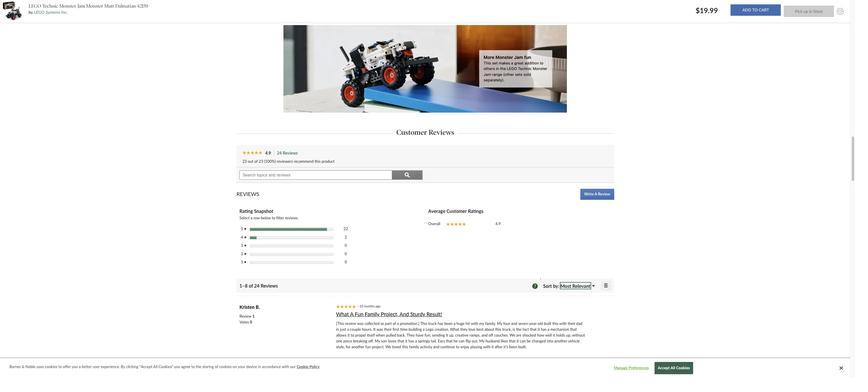 Task type: describe. For each thing, give the bounding box(es) containing it.
our
[[290, 365, 296, 370]]

out
[[248, 159, 254, 164]]

filter
[[276, 216, 284, 221]]

lego technic monster jam monster mutt dalmatian 42150 image
[[3, 1, 23, 21]]

0 vertical spatial lego
[[29, 3, 41, 9]]

a up couple
[[350, 312, 354, 318]]

2 monster from the left
[[86, 3, 103, 9]]

sturdy
[[411, 312, 425, 318]]

relevant
[[573, 284, 591, 289]]

2 you from the left
[[174, 365, 180, 370]]

☆ for 3
[[244, 244, 247, 247]]

1 horizontal spatial 24
[[277, 151, 282, 156]]

couches.
[[494, 334, 509, 338]]

and up 'is'
[[511, 322, 518, 327]]

he
[[454, 340, 458, 344]]

how
[[537, 334, 545, 338]]

of inside privacy alert dialog
[[215, 365, 218, 370]]

they
[[407, 334, 415, 338]]

to inside rating snapshot select a row below to filter reviews.
[[272, 216, 275, 221]]

and left the off
[[482, 334, 488, 338]]

dalmatian
[[115, 3, 136, 9]]

a inside rating snapshot select a row below to filter reviews.
[[251, 216, 253, 221]]

a up well
[[548, 328, 550, 333]]

$19.99
[[696, 6, 720, 15]]

built
[[544, 322, 552, 327]]

1–8
[[240, 284, 248, 289]]

agree
[[181, 365, 190, 370]]

to right agree
[[191, 365, 195, 370]]

what inside [this review was collected as part of a promotion.] this truck has been a huge hit with my family. my four and seven-year-old built this with their dad in just a couple hours. it was their first time building a lego creation. what they love best about this truck, is the fact that it has a mechanism that allows it to propel itself when pulled back. they have fun, sending it up, creative ramps, and off couches. we are shocked how well it holds up, without one piece breaking off. my son loves that it has a springy tail, ears that he can flip out. my husband likes that it can be changed into another vehicle style, for another fun project. we loved this family activity and continue to enjoy playing with it after it's been built.
[[450, 328, 460, 333]]

it's
[[504, 345, 508, 350]]

built.
[[519, 345, 527, 350]]

that right likes
[[509, 340, 516, 344]]

seven-
[[519, 322, 530, 327]]

24 reviews link
[[277, 150, 301, 157]]

dad
[[577, 322, 583, 327]]

with down the "husband"
[[483, 345, 491, 350]]

rating snapshot select a row below to filter reviews.
[[240, 209, 299, 221]]

when
[[376, 334, 385, 338]]

1 vertical spatial another
[[352, 345, 365, 350]]

project,
[[381, 312, 399, 318]]

enjoy
[[461, 345, 470, 350]]

0 for 1
[[345, 260, 347, 265]]

barnes
[[9, 365, 21, 370]]

0 vertical spatial 4.9
[[265, 151, 271, 156]]

storing
[[202, 365, 214, 370]]

device
[[246, 365, 257, 370]]

2 vertical spatial has
[[409, 340, 414, 344]]

it
[[373, 328, 376, 333]]

promotion.]
[[400, 322, 420, 327]]

tail,
[[431, 340, 437, 344]]

it up piece
[[348, 334, 350, 338]]

huge
[[457, 322, 465, 327]]

well
[[545, 334, 552, 338]]

this right the loved
[[402, 345, 408, 350]]

with up love
[[471, 322, 479, 327]]

overall
[[429, 222, 440, 226]]

fact
[[523, 328, 529, 333]]

family.
[[485, 322, 496, 327]]

lego technic monster jam monster mutt dalmatian 42150 by lego systems inc.
[[29, 3, 148, 15]]

0 inside review 1 votes 0
[[250, 321, 252, 325]]

accept all cookies button
[[655, 363, 694, 375]]

sending
[[432, 334, 445, 338]]

my
[[480, 322, 484, 327]]

3 ☆
[[241, 244, 247, 248]]

customer reviews
[[397, 128, 455, 137]]

flip
[[466, 340, 471, 344]]

☆ for 5
[[244, 228, 247, 231]]

rating
[[240, 209, 253, 214]]

[this review was collected as part of a promotion.] this truck has been a huge hit with my family. my four and seven-year-old built this with their dad in just a couple hours. it was their first time building a lego creation. what they love best about this truck, is the fact that it has a mechanism that allows it to propel itself when pulled back. they have fun, sending it up, creative ramps, and off couches. we are shocked how well it holds up, without one piece breaking off. my son loves that it has a springy tail, ears that he can flip out. my husband likes that it can be changed into another vehicle style, for another fun project. we loved this family activity and continue to enjoy playing with it after it's been built.
[[336, 322, 585, 350]]

0 vertical spatial fun
[[355, 312, 364, 318]]

24 reviews
[[277, 151, 298, 156]]

project.
[[372, 345, 385, 350]]

write a review
[[584, 192, 611, 197]]

better
[[82, 365, 92, 370]]

and down tail,
[[433, 345, 440, 350]]

itself
[[367, 334, 375, 338]]

1 horizontal spatial 4.9
[[496, 222, 501, 226]]

1 vertical spatial 24
[[254, 284, 260, 289]]

4
[[241, 235, 244, 240]]

1 vertical spatial we
[[386, 345, 391, 350]]

months
[[364, 305, 375, 309]]

write
[[584, 192, 594, 197]]

most
[[561, 284, 572, 289]]

springy
[[418, 340, 430, 344]]

[this
[[336, 322, 344, 327]]

below
[[261, 216, 271, 221]]

cookies
[[677, 366, 690, 371]]

this left product
[[315, 159, 321, 164]]

truck,
[[502, 328, 512, 333]]

votes
[[240, 321, 249, 325]]

0 horizontal spatial all
[[153, 365, 158, 370]]

it down creation. at the bottom right of page
[[446, 334, 448, 338]]

add to wishlist image
[[836, 7, 845, 16]]

reviews.
[[285, 216, 299, 221]]

in inside privacy alert dialog
[[258, 365, 261, 370]]

ϙ button
[[392, 171, 423, 180]]

best
[[477, 328, 484, 333]]

lego
[[426, 328, 434, 333]]

1 horizontal spatial we
[[510, 334, 516, 338]]

ϙ
[[405, 172, 410, 178]]

pulled
[[386, 334, 396, 338]]

review inside [this review was collected as part of a promotion.] this truck has been a huge hit with my family. my four and seven-year-old built this with their dad in just a couple hours. it was their first time building a lego creation. what they love best about this truck, is the fact that it has a mechanism that allows it to propel itself when pulled back. they have fun, sending it up, creative ramps, and off couches. we are shocked how well it holds up, without one piece breaking off. my son loves that it has a springy tail, ears that he can flip out. my husband likes that it can be changed into another vehicle style, for another fun project. we loved this family activity and continue to enjoy playing with it after it's been built.
[[345, 322, 356, 327]]

1 23 from the left
[[243, 159, 247, 164]]

row
[[254, 216, 260, 221]]

3
[[241, 244, 244, 248]]

creation.
[[435, 328, 449, 333]]

that up continue
[[446, 340, 453, 344]]

all inside accept all cookies button
[[671, 366, 676, 371]]

0 horizontal spatial 1
[[241, 260, 244, 265]]

style,
[[336, 345, 345, 350]]

≡
[[604, 282, 608, 290]]

it down old
[[538, 328, 540, 333]]

☆ for 2
[[244, 253, 247, 256]]

about
[[485, 328, 494, 333]]

1 vertical spatial has
[[541, 328, 547, 333]]

husband
[[486, 340, 500, 344]]

0 for 3
[[345, 244, 347, 248]]

1 horizontal spatial their
[[568, 322, 576, 327]]

uses
[[36, 365, 44, 370]]

1 horizontal spatial another
[[555, 340, 568, 344]]

loved
[[392, 345, 401, 350]]

with up the mechanism at the bottom right
[[560, 322, 567, 327]]

review inside button
[[598, 192, 611, 197]]

it down are
[[517, 340, 519, 344]]

manage preferences button
[[613, 363, 650, 375]]

part
[[385, 322, 392, 327]]

1 vertical spatial customer
[[447, 209, 467, 214]]

family inside [this review was collected as part of a promotion.] this truck has been a huge hit with my family. my four and seven-year-old built this with their dad in just a couple hours. it was their first time building a lego creation. what they love best about this truck, is the fact that it has a mechanism that allows it to propel itself when pulled back. they have fun, sending it up, creative ramps, and off couches. we are shocked how well it holds up, without one piece breaking off. my son loves that it has a springy tail, ears that he can flip out. my husband likes that it can be changed into another vehicle style, for another fun project. we loved this family activity and continue to enjoy playing with it after it's been built.
[[409, 345, 419, 350]]



Task type: vqa. For each thing, say whether or not it's contained in the screenshot.
Store
no



Task type: locate. For each thing, give the bounding box(es) containing it.
0 vertical spatial the
[[516, 328, 522, 333]]

been right 'it's'
[[509, 345, 518, 350]]

☆ for 1
[[244, 261, 247, 264]]

1 vertical spatial 2
[[241, 252, 244, 257]]

what down huge
[[450, 328, 460, 333]]

1 horizontal spatial customer
[[447, 209, 467, 214]]

☆ up 4 ☆
[[244, 228, 247, 231]]

family
[[365, 312, 380, 318], [409, 345, 419, 350]]

1 right review
[[253, 315, 255, 319]]

fun,
[[425, 334, 431, 338]]

2 for 2
[[345, 235, 347, 240]]

result!
[[427, 312, 442, 318]]

☆ inside '2 ☆'
[[244, 253, 247, 256]]

a right write
[[595, 192, 597, 197]]

with left 'our'
[[282, 365, 289, 370]]

1 can from the left
[[459, 340, 465, 344]]

lego systems inc. link
[[34, 10, 68, 15]]

time
[[400, 328, 408, 333]]

2 horizontal spatial my
[[497, 322, 503, 327]]

0 vertical spatial their
[[568, 322, 576, 327]]

0 horizontal spatial fun
[[355, 312, 364, 318]]

23 out of 23 (100%) reviewers recommend this product
[[243, 159, 335, 164]]

Search topics and reviews search region search field
[[237, 168, 426, 183]]

this up the mechanism at the bottom right
[[553, 322, 559, 327]]

recommend
[[294, 159, 314, 164]]

1 vertical spatial been
[[509, 345, 518, 350]]

0 horizontal spatial my
[[375, 340, 380, 344]]

barnes & noble uses cookies to offer you a better user experience. by clicking "accept all cookies" you agree to the storing of cookies on your device in accordance with our cookie policy
[[9, 365, 320, 370]]

another down breaking on the bottom of page
[[352, 345, 365, 350]]

a down the this
[[423, 328, 425, 333]]

1 horizontal spatial has
[[438, 322, 444, 327]]

0 vertical spatial we
[[510, 334, 516, 338]]

piece
[[344, 340, 352, 344]]

inc.
[[61, 10, 68, 15]]

0 vertical spatial another
[[555, 340, 568, 344]]

my right out.
[[480, 340, 485, 344]]

lego right by
[[34, 10, 45, 15]]

average customer ratings
[[429, 209, 484, 214]]

·
[[358, 305, 359, 309]]

23 left (100%)
[[259, 159, 263, 164]]

☆ inside 4 ☆
[[244, 236, 247, 239]]

1 horizontal spatial 2
[[345, 235, 347, 240]]

in inside [this review was collected as part of a promotion.] this truck has been a huge hit with my family. my four and seven-year-old built this with their dad in just a couple hours. it was their first time building a lego creation. what they love best about this truck, is the fact that it has a mechanism that allows it to propel itself when pulled back. they have fun, sending it up, creative ramps, and off couches. we are shocked how well it holds up, without one piece breaking off. my son loves that it has a springy tail, ears that he can flip out. my husband likes that it can be changed into another vehicle style, for another fun project. we loved this family activity and continue to enjoy playing with it after it's been built.
[[336, 328, 339, 333]]

what up [this on the bottom left
[[336, 312, 349, 318]]

0 horizontal spatial up,
[[449, 334, 455, 338]]

0 horizontal spatial another
[[352, 345, 365, 350]]

the right 'is'
[[516, 328, 522, 333]]

monster
[[59, 3, 76, 9], [86, 3, 103, 9]]

ears
[[438, 340, 445, 344]]

☆ down '2 ☆'
[[244, 261, 247, 264]]

accept
[[658, 366, 670, 371]]

0 horizontal spatial can
[[459, 340, 465, 344]]

1 you from the left
[[72, 365, 78, 370]]

1 monster from the left
[[59, 3, 76, 9]]

allows
[[336, 334, 347, 338]]

2 up, from the left
[[566, 334, 571, 338]]

fun inside [this review was collected as part of a promotion.] this truck has been a huge hit with my family. my four and seven-year-old built this with their dad in just a couple hours. it was their first time building a lego creation. what they love best about this truck, is the fact that it has a mechanism that allows it to propel itself when pulled back. they have fun, sending it up, creative ramps, and off couches. we are shocked how well it holds up, without one piece breaking off. my son loves that it has a springy tail, ears that he can flip out. my husband likes that it can be changed into another vehicle style, for another fun project. we loved this family activity and continue to enjoy playing with it after it's been built.
[[366, 345, 371, 350]]

1 vertical spatial 1
[[253, 315, 255, 319]]

1 vertical spatial what
[[450, 328, 460, 333]]

1 vertical spatial review
[[345, 322, 356, 327]]

0 vertical spatial customer
[[397, 128, 427, 137]]

1 ☆ from the top
[[244, 228, 247, 231]]

of right the storing
[[215, 365, 218, 370]]

we down 'is'
[[510, 334, 516, 338]]

2 ☆ from the top
[[244, 236, 247, 239]]

all
[[153, 365, 158, 370], [671, 366, 676, 371]]

a inside alert dialog
[[79, 365, 81, 370]]

off.
[[369, 340, 374, 344]]

of right part on the bottom left of the page
[[393, 322, 396, 327]]

list
[[240, 314, 255, 326]]

0 vertical spatial 24
[[277, 151, 282, 156]]

a inside button
[[595, 192, 597, 197]]

monster right jam
[[86, 3, 103, 9]]

3 ☆ from the top
[[244, 244, 247, 247]]

2 down 22
[[345, 235, 347, 240]]

first
[[393, 328, 399, 333]]

kristen b.
[[240, 305, 260, 311]]

this up couches.
[[495, 328, 501, 333]]

couple
[[350, 328, 361, 333]]

have
[[416, 334, 424, 338]]

and up promotion.]
[[400, 312, 409, 318]]

old
[[538, 322, 543, 327]]

one
[[336, 340, 343, 344]]

1 vertical spatial 4.9
[[496, 222, 501, 226]]

0 vertical spatial review
[[598, 192, 611, 197]]

a
[[595, 192, 597, 197], [251, 216, 253, 221], [350, 312, 354, 318], [397, 322, 399, 327], [454, 322, 456, 327], [347, 328, 349, 333], [423, 328, 425, 333], [548, 328, 550, 333], [415, 340, 417, 344], [79, 365, 81, 370]]

24 right 1–8 at the bottom left of page
[[254, 284, 260, 289]]

privacy alert dialog
[[0, 359, 851, 379]]

1 vertical spatial was
[[377, 328, 383, 333]]

☆ down 3 ☆
[[244, 253, 247, 256]]

1 horizontal spatial 23
[[259, 159, 263, 164]]

we
[[510, 334, 516, 338], [386, 345, 391, 350]]

1 vertical spatial family
[[409, 345, 419, 350]]

the left the storing
[[196, 365, 201, 370]]

son
[[381, 340, 387, 344]]

holds
[[556, 334, 565, 338]]

vehicle
[[568, 340, 580, 344]]

1 horizontal spatial in
[[336, 328, 339, 333]]

1 horizontal spatial can
[[520, 340, 526, 344]]

loves
[[388, 340, 397, 344]]

4 ☆
[[241, 235, 247, 240]]

out.
[[472, 340, 479, 344]]

cookie policy link
[[297, 365, 320, 371]]

a left row
[[251, 216, 253, 221]]

breaking
[[353, 340, 368, 344]]

1 vertical spatial fun
[[366, 345, 371, 350]]

policy
[[310, 365, 320, 370]]

23 left out
[[243, 159, 247, 164]]

has down the they
[[409, 340, 414, 344]]

0 vertical spatial has
[[438, 322, 444, 327]]

to down couple
[[351, 334, 354, 338]]

has up how
[[541, 328, 547, 333]]

another down holds
[[555, 340, 568, 344]]

0 vertical spatial was
[[357, 322, 364, 327]]

their down part on the bottom left of the page
[[384, 328, 392, 333]]

4 ☆ from the top
[[244, 253, 247, 256]]

1 horizontal spatial what
[[450, 328, 460, 333]]

0 horizontal spatial cookies
[[45, 365, 57, 370]]

review right write
[[598, 192, 611, 197]]

(100%)
[[264, 159, 276, 164]]

2 ☆
[[241, 252, 247, 257]]

2 for 2 ☆
[[241, 252, 244, 257]]

with inside privacy alert dialog
[[282, 365, 289, 370]]

2
[[345, 235, 347, 240], [241, 252, 244, 257]]

0 vertical spatial 2
[[345, 235, 347, 240]]

0 horizontal spatial we
[[386, 345, 391, 350]]

a down the "have" on the left bottom of the page
[[415, 340, 417, 344]]

1 vertical spatial lego
[[34, 10, 45, 15]]

a up first
[[397, 322, 399, 327]]

1 inside review 1 votes 0
[[253, 315, 255, 319]]

review up couple
[[345, 322, 356, 327]]

been up creation. at the bottom right of page
[[445, 322, 453, 327]]

0 horizontal spatial in
[[258, 365, 261, 370]]

monster up inc. at the top left of the page
[[59, 3, 76, 9]]

1 up, from the left
[[449, 334, 455, 338]]

user
[[93, 365, 100, 370]]

0 horizontal spatial been
[[445, 322, 453, 327]]

up,
[[449, 334, 455, 338], [566, 334, 571, 338]]

activity
[[420, 345, 432, 350]]

it right well
[[553, 334, 555, 338]]

1 down '2 ☆'
[[241, 260, 244, 265]]

0 horizontal spatial what
[[336, 312, 349, 318]]

1–8 of 24 reviews alert
[[240, 284, 280, 289]]

my left four
[[497, 322, 503, 327]]

1 horizontal spatial 1
[[253, 315, 255, 319]]

cookies left on
[[219, 365, 232, 370]]

☆ for 4
[[244, 236, 247, 239]]

of right 1–8 at the bottom left of page
[[249, 284, 253, 289]]

☆ up 3 ☆
[[244, 236, 247, 239]]

can up built.
[[520, 340, 526, 344]]

0 horizontal spatial the
[[196, 365, 201, 370]]

it down the "husband"
[[492, 345, 494, 350]]

0 horizontal spatial customer
[[397, 128, 427, 137]]

was right it at the left of page
[[377, 328, 383, 333]]

0 vertical spatial in
[[336, 328, 339, 333]]

☆ up '2 ☆'
[[244, 244, 247, 247]]

&
[[22, 365, 25, 370]]

select
[[240, 216, 250, 221]]

0 vertical spatial family
[[365, 312, 380, 318]]

0 horizontal spatial 4.9
[[265, 151, 271, 156]]

cookies"
[[159, 365, 173, 370]]

fun down off.
[[366, 345, 371, 350]]

fun down · on the left of page
[[355, 312, 364, 318]]

2 down the 3
[[241, 252, 244, 257]]

four
[[504, 322, 510, 327]]

after
[[495, 345, 503, 350]]

you left agree
[[174, 365, 180, 370]]

None submit
[[731, 4, 781, 16], [784, 6, 835, 17], [731, 4, 781, 16], [784, 6, 835, 17]]

1 horizontal spatial monster
[[86, 3, 103, 9]]

1 horizontal spatial cookies
[[219, 365, 232, 370]]

playing
[[471, 345, 483, 350]]

all right "accept
[[153, 365, 158, 370]]

0 horizontal spatial monster
[[59, 3, 76, 9]]

☆ inside 1 ☆
[[244, 261, 247, 264]]

was
[[357, 322, 364, 327], [377, 328, 383, 333]]

a left huge
[[454, 322, 456, 327]]

that down year-
[[530, 328, 537, 333]]

in right device
[[258, 365, 261, 370]]

0 horizontal spatial review
[[345, 322, 356, 327]]

1 cookies from the left
[[45, 365, 57, 370]]

the inside privacy alert dialog
[[196, 365, 201, 370]]

2 horizontal spatial has
[[541, 328, 547, 333]]

1 horizontal spatial up,
[[566, 334, 571, 338]]

1–8 of 24 reviews
[[240, 284, 280, 289]]

hours.
[[362, 328, 373, 333]]

10
[[360, 305, 363, 309]]

24 up reviewers
[[277, 151, 282, 156]]

0 vertical spatial been
[[445, 322, 453, 327]]

that down back.
[[398, 340, 404, 344]]

up, up he
[[449, 334, 455, 338]]

· 10 months ago
[[358, 305, 382, 309]]

we down loves
[[386, 345, 391, 350]]

experience.
[[101, 365, 120, 370]]

"accept
[[139, 365, 152, 370]]

Search topics and reviews text field
[[240, 171, 392, 180]]

manage preferences
[[614, 366, 649, 371]]

list containing review
[[240, 314, 255, 326]]

it down the they
[[405, 340, 408, 344]]

0 horizontal spatial 2
[[241, 252, 244, 257]]

up, up vehicle
[[566, 334, 571, 338]]

accordance
[[262, 365, 281, 370]]

2 can from the left
[[520, 340, 526, 344]]

0 horizontal spatial 24
[[254, 284, 260, 289]]

jam
[[77, 3, 85, 9]]

snapshot
[[254, 209, 273, 214]]

of inside [this review was collected as part of a promotion.] this truck has been a huge hit with my family. my four and seven-year-old built this with their dad in just a couple hours. it was their first time building a lego creation. what they love best about this truck, is the fact that it has a mechanism that allows it to propel itself when pulled back. they have fun, sending it up, creative ramps, and off couches. we are shocked how well it holds up, without one piece breaking off. my son loves that it has a springy tail, ears that he can flip out. my husband likes that it can be changed into another vehicle style, for another fun project. we loved this family activity and continue to enjoy playing with it after it's been built.
[[393, 322, 396, 327]]

technic
[[42, 3, 58, 9]]

5 ☆ from the top
[[244, 261, 247, 264]]

a right the just
[[347, 328, 349, 333]]

1 horizontal spatial the
[[516, 328, 522, 333]]

0 horizontal spatial you
[[72, 365, 78, 370]]

write a review button
[[581, 189, 614, 200]]

a left better
[[79, 365, 81, 370]]

0 horizontal spatial their
[[384, 328, 392, 333]]

to left filter
[[272, 216, 275, 221]]

was up couple
[[357, 322, 364, 327]]

0 vertical spatial 1
[[241, 260, 244, 265]]

1 horizontal spatial been
[[509, 345, 518, 350]]

on
[[233, 365, 237, 370]]

5
[[241, 227, 244, 232]]

to left offer at the left of page
[[58, 365, 62, 370]]

their left dad
[[568, 322, 576, 327]]

0 for 2
[[345, 252, 347, 257]]

you right offer at the left of page
[[72, 365, 78, 370]]

lego up by
[[29, 3, 41, 9]]

☆ inside 3 ☆
[[244, 244, 247, 247]]

clicking
[[126, 365, 138, 370]]

2 23 from the left
[[259, 159, 263, 164]]

☆ inside 5 ☆
[[244, 228, 247, 231]]

?
[[533, 284, 538, 290]]

0 vertical spatial what
[[336, 312, 349, 318]]

1 horizontal spatial review
[[598, 192, 611, 197]]

just
[[340, 328, 346, 333]]

1 horizontal spatial was
[[377, 328, 383, 333]]

to down he
[[456, 345, 460, 350]]

1 horizontal spatial family
[[409, 345, 419, 350]]

0 horizontal spatial 23
[[243, 159, 247, 164]]

ramps,
[[470, 334, 481, 338]]

of
[[255, 159, 258, 164], [249, 284, 253, 289], [393, 322, 396, 327], [215, 365, 218, 370]]

family down · 10 months ago
[[365, 312, 380, 318]]

my up "project." on the bottom left of page
[[375, 340, 380, 344]]

1 vertical spatial their
[[384, 328, 392, 333]]

0 horizontal spatial has
[[409, 340, 414, 344]]

cookies right "uses" on the left
[[45, 365, 57, 370]]

1 horizontal spatial all
[[671, 366, 676, 371]]

can down the creative
[[459, 340, 465, 344]]

has up creation. at the bottom right of page
[[438, 322, 444, 327]]

lego
[[29, 3, 41, 9], [34, 10, 45, 15]]

has
[[438, 322, 444, 327], [541, 328, 547, 333], [409, 340, 414, 344]]

fun
[[355, 312, 364, 318], [366, 345, 371, 350]]

into
[[547, 340, 554, 344]]

continue
[[441, 345, 455, 350]]

0 horizontal spatial was
[[357, 322, 364, 327]]

off
[[489, 334, 493, 338]]

that up without
[[570, 328, 577, 333]]

cookies
[[45, 365, 57, 370], [219, 365, 232, 370]]

family down springy
[[409, 345, 419, 350]]

1 vertical spatial the
[[196, 365, 201, 370]]

2 cookies from the left
[[219, 365, 232, 370]]

1 vertical spatial in
[[258, 365, 261, 370]]

0 horizontal spatial family
[[365, 312, 380, 318]]

product
[[322, 159, 335, 164]]

all right accept
[[671, 366, 676, 371]]

☆
[[244, 228, 247, 231], [244, 236, 247, 239], [244, 244, 247, 247], [244, 253, 247, 256], [244, 261, 247, 264]]

of right out
[[255, 159, 258, 164]]

1 horizontal spatial you
[[174, 365, 180, 370]]

1 horizontal spatial my
[[480, 340, 485, 344]]

propel
[[355, 334, 366, 338]]

in left the just
[[336, 328, 339, 333]]

the inside [this review was collected as part of a promotion.] this truck has been a huge hit with my family. my four and seven-year-old built this with their dad in just a couple hours. it was their first time building a lego creation. what they love best about this truck, is the fact that it has a mechanism that allows it to propel itself when pulled back. they have fun, sending it up, creative ramps, and off couches. we are shocked how well it holds up, without one piece breaking off. my son loves that it has a springy tail, ears that he can flip out. my husband likes that it can be changed into another vehicle style, for another fun project. we loved this family activity and continue to enjoy playing with it after it's been built.
[[516, 328, 522, 333]]

1 horizontal spatial fun
[[366, 345, 371, 350]]



